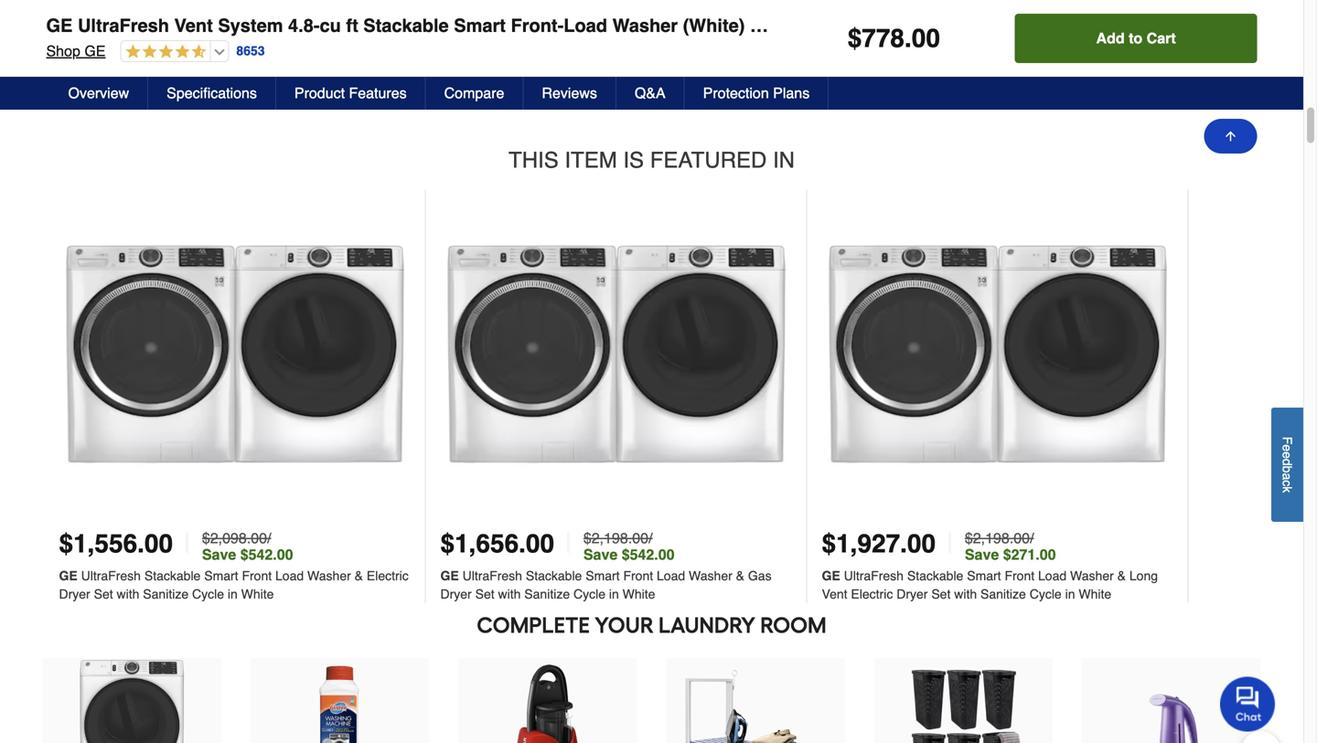 Task type: locate. For each thing, give the bounding box(es) containing it.
1 271 from the left
[[124, 62, 140, 76]]

/ up ultrafresh stackable smart front load washer & gas dryer set with sanitize cycle in white
[[649, 530, 653, 547]]

save up overview
[[91, 62, 116, 76]]

& for $ 1,556 . 00
[[355, 569, 363, 584]]

0 horizontal spatial $2,198.00
[[583, 530, 649, 547]]

00 right 1,927
[[907, 530, 936, 559]]

. for 1,927
[[900, 530, 907, 559]]

compare button
[[426, 77, 524, 110]]

save for $ 1,927 . 00
[[965, 547, 999, 564]]

1 | from the left
[[184, 528, 191, 560]]

1 & from the left
[[355, 569, 363, 584]]

smart down $2,098.00
[[204, 569, 238, 584]]

set down 1,656 on the bottom of page
[[475, 587, 494, 602]]

stackable down $ 1,556 . 00
[[144, 569, 201, 584]]

washer for $ 1,656 . 00
[[689, 569, 732, 584]]

$542.00 up ultrafresh stackable smart front load washer & gas dryer set with sanitize cycle in white
[[622, 547, 675, 564]]

sanitize down $ 1,556 . 00
[[143, 587, 189, 602]]

2 horizontal spatial set
[[931, 587, 951, 602]]

smart inside the ultrafresh stackable smart front load washer & electric dryer set with sanitize cycle in white
[[204, 569, 238, 584]]

& inside ultrafresh stackable smart front load washer & long vent electric dryer set with sanitize cycle  in white
[[1117, 569, 1126, 584]]

3 front from the left
[[1005, 569, 1035, 584]]

sanitize down save $271.00
[[981, 587, 1026, 602]]

0 horizontal spatial save $542.00
[[202, 547, 293, 564]]

2 / from the left
[[649, 530, 653, 547]]

dryer down 1,656 on the bottom of page
[[440, 587, 472, 602]]

1 $542.00 from the left
[[240, 547, 293, 564]]

in inside ultrafresh stackable smart front load washer & gas dryer set with sanitize cycle in white
[[609, 587, 619, 602]]

0 horizontal spatial &
[[355, 569, 363, 584]]

washer
[[612, 15, 678, 36], [307, 569, 351, 584], [689, 569, 732, 584], [1070, 569, 1114, 584]]

with
[[117, 587, 139, 602], [498, 587, 521, 602], [954, 587, 977, 602]]

1 $2,198.00 / from the left
[[583, 530, 653, 547]]

1 horizontal spatial dryer
[[440, 587, 472, 602]]

0 horizontal spatial |
[[184, 528, 191, 560]]

smart inside ultrafresh stackable smart front load washer & gas dryer set with sanitize cycle in white
[[586, 569, 620, 584]]

vent up 4.6 stars image
[[174, 15, 213, 36]]

electric
[[367, 569, 409, 584], [851, 587, 893, 602]]

$2,198.00 / up ultrafresh stackable smart front load washer & gas dryer set with sanitize cycle in white
[[583, 530, 653, 547]]

save $542.00 up ultrafresh stackable smart front load washer & gas dryer set with sanitize cycle in white
[[583, 547, 675, 564]]

white inside the ultrafresh stackable smart front load washer & electric dryer set with sanitize cycle in white
[[241, 587, 274, 602]]

3 with from the left
[[954, 587, 977, 602]]

f e e d b a c k button
[[1271, 408, 1303, 522]]

load inside ultrafresh stackable smart front load washer & long vent electric dryer set with sanitize cycle  in white
[[1038, 569, 1067, 584]]

sanitize for $ 1,556 . 00
[[143, 587, 189, 602]]

0 horizontal spatial front
[[242, 569, 272, 584]]

save up ultrafresh stackable smart front load washer & gas dryer set with sanitize cycle in white
[[583, 547, 618, 564]]

3 / from the left
[[1030, 530, 1034, 547]]

0 horizontal spatial set
[[94, 587, 113, 602]]

$2,198.00 / for $ 1,656 . 00
[[583, 530, 653, 547]]

sanitize inside ultrafresh stackable smart front load washer & gas dryer set with sanitize cycle in white
[[524, 587, 570, 602]]

white inside ultrafresh stackable smart front load washer & gas dryer set with sanitize cycle in white
[[623, 587, 655, 602]]

&
[[355, 569, 363, 584], [736, 569, 745, 584], [1117, 569, 1126, 584]]

ultrafresh inside the ultrafresh stackable smart front load washer & electric dryer set with sanitize cycle in white
[[81, 569, 141, 584]]

/ up ultrafresh stackable smart front load washer & long vent electric dryer set with sanitize cycle  in white
[[1030, 530, 1034, 547]]

q&a button
[[616, 77, 685, 110]]

3 in from the left
[[1065, 587, 1075, 602]]

| up ultrafresh stackable smart front load washer & long vent electric dryer set with sanitize cycle  in white
[[947, 528, 954, 560]]

dryer
[[59, 587, 90, 602], [440, 587, 472, 602], [897, 587, 928, 602]]

2 horizontal spatial front
[[1005, 569, 1035, 584]]

k
[[1280, 487, 1295, 493]]

$1,049.00 save $ 271
[[43, 62, 140, 76], [283, 62, 381, 76]]

d
[[1280, 459, 1295, 466]]

in
[[228, 587, 238, 602], [609, 587, 619, 602], [1065, 587, 1075, 602]]

0 horizontal spatial cycle
[[192, 587, 224, 602]]

0 horizontal spatial $1,049.00
[[43, 62, 88, 76]]

1 horizontal spatial electric
[[851, 587, 893, 602]]

dryer down 1,556
[[59, 587, 90, 602]]

front inside ultrafresh stackable smart front load washer & long vent electric dryer set with sanitize cycle  in white
[[1005, 569, 1035, 584]]

save $542.00
[[202, 547, 293, 564], [583, 547, 675, 564]]

/ for $ 1,927 . 00
[[1030, 530, 1034, 547]]

e
[[1280, 445, 1295, 452], [1280, 452, 1295, 459]]

smart up "your" on the left
[[586, 569, 620, 584]]

1 horizontal spatial vent
[[822, 587, 847, 602]]

stackable down the $ 1,927 . 00
[[907, 569, 963, 584]]

electric inside the ultrafresh stackable smart front load washer & electric dryer set with sanitize cycle in white
[[367, 569, 409, 584]]

2 $2,198.00 / from the left
[[965, 530, 1034, 547]]

in for $ 1,556 . 00
[[228, 587, 238, 602]]

2 e from the top
[[1280, 452, 1295, 459]]

$1,049.00 up "product"
[[283, 62, 329, 76]]

1 white from the left
[[241, 587, 274, 602]]

0 horizontal spatial 778
[[49, 34, 83, 60]]

set for 1,656
[[475, 587, 494, 602]]

3 & from the left
[[1117, 569, 1126, 584]]

2 sanitize from the left
[[524, 587, 570, 602]]

front inside ultrafresh stackable smart front load washer & gas dryer set with sanitize cycle in white
[[623, 569, 653, 584]]

1 in from the left
[[228, 587, 238, 602]]

smart for $ 1,656 . 00
[[586, 569, 620, 584]]

2 horizontal spatial &
[[1117, 569, 1126, 584]]

washer inside ultrafresh stackable smart front load washer & gas dryer set with sanitize cycle in white
[[689, 569, 732, 584]]

0 horizontal spatial electric
[[367, 569, 409, 584]]

complete your laundry room heading
[[41, 607, 1263, 644]]

front down $2,098.00 /
[[242, 569, 272, 584]]

1 horizontal spatial in
[[609, 587, 619, 602]]

2 front from the left
[[623, 569, 653, 584]]

complete
[[477, 613, 590, 639]]

electric inside ultrafresh stackable smart front load washer & long vent electric dryer set with sanitize cycle  in white
[[851, 587, 893, 602]]

$542.00 up the ultrafresh stackable smart front load washer & electric dryer set with sanitize cycle in white
[[240, 547, 293, 564]]

ultrafresh inside ultrafresh stackable smart front load washer & long vent electric dryer set with sanitize cycle  in white
[[844, 569, 904, 584]]

1 horizontal spatial $2,198.00
[[965, 530, 1030, 547]]

3 cycle from the left
[[1030, 587, 1062, 602]]

e up b on the bottom right
[[1280, 452, 1295, 459]]

$2,198.00 for $ 1,927 . 00
[[965, 530, 1030, 547]]

1 / from the left
[[267, 530, 271, 547]]

1 horizontal spatial set
[[475, 587, 494, 602]]

$2,198.00 /
[[583, 530, 653, 547], [965, 530, 1034, 547]]

vent
[[174, 15, 213, 36], [822, 587, 847, 602]]

2 in from the left
[[609, 587, 619, 602]]

smart down save $271.00
[[967, 569, 1001, 584]]

2 horizontal spatial white
[[1079, 587, 1111, 602]]

ultrafresh down the $ 1,656 . 00
[[462, 569, 522, 584]]

ge for $ 1,656 . 00
[[440, 569, 459, 584]]

$1,049.00
[[43, 62, 88, 76], [283, 62, 329, 76]]

$
[[848, 24, 862, 53], [43, 36, 49, 50], [118, 62, 124, 76], [359, 62, 365, 76], [59, 530, 73, 559], [440, 530, 455, 559], [822, 530, 836, 559]]

00 for $ 1,656 . 00
[[526, 530, 554, 559]]

1 vertical spatial electric
[[851, 587, 893, 602]]

$ for $ 778 . 00
[[848, 24, 862, 53]]

sanitize up complete
[[524, 587, 570, 602]]

with inside the ultrafresh stackable smart front load washer & electric dryer set with sanitize cycle in white
[[117, 587, 139, 602]]

ge ultrafresh vent system 4.8-cu ft stackable smart front-load washer (white) energy star
[[46, 15, 880, 36]]

1 horizontal spatial $1,049.00
[[283, 62, 329, 76]]

sanitize for $ 1,656 . 00
[[524, 587, 570, 602]]

1 front from the left
[[242, 569, 272, 584]]

2 | from the left
[[565, 528, 572, 560]]

0 horizontal spatial $1,049.00 save $ 271
[[43, 62, 140, 76]]

save
[[91, 62, 116, 76], [332, 62, 356, 76], [202, 547, 236, 564], [583, 547, 618, 564], [965, 547, 999, 564]]

load inside ultrafresh stackable smart front load washer & gas dryer set with sanitize cycle in white
[[657, 569, 685, 584]]

0 vertical spatial electric
[[367, 569, 409, 584]]

$1,049.00 save $ 271 up "product"
[[283, 62, 381, 76]]

0 horizontal spatial white
[[241, 587, 274, 602]]

1 save $542.00 from the left
[[202, 547, 293, 564]]

2 horizontal spatial with
[[954, 587, 977, 602]]

product features button
[[276, 77, 426, 110]]

1 horizontal spatial white
[[623, 587, 655, 602]]

0 horizontal spatial with
[[117, 587, 139, 602]]

2 horizontal spatial sanitize
[[981, 587, 1026, 602]]

00
[[912, 24, 940, 53], [144, 530, 173, 559], [526, 530, 554, 559], [907, 530, 936, 559]]

arrow up image
[[1223, 129, 1238, 144]]

save $542.00 up the ultrafresh stackable smart front load washer & electric dryer set with sanitize cycle in white
[[202, 547, 293, 564]]

1 $2,198.00 from the left
[[583, 530, 649, 547]]

sanitize
[[143, 587, 189, 602], [524, 587, 570, 602], [981, 587, 1026, 602]]

3 sanitize from the left
[[981, 587, 1026, 602]]

ge down 1,927
[[822, 569, 840, 584]]

.
[[905, 24, 912, 53], [137, 530, 144, 559], [519, 530, 526, 559], [900, 530, 907, 559]]

1 list item from the left
[[283, 0, 481, 86]]

$2,098.00 /
[[202, 530, 271, 547]]

1 horizontal spatial 778
[[862, 24, 905, 53]]

add to cart
[[1096, 30, 1176, 47]]

$2,198.00
[[583, 530, 649, 547], [965, 530, 1030, 547]]

$ inside $ 778 .00
[[43, 36, 49, 50]]

cu
[[320, 15, 341, 36]]

778 for .
[[862, 24, 905, 53]]

00 for $ 1,927 . 00
[[907, 530, 936, 559]]

stackable up complete
[[526, 569, 582, 584]]

list item
[[283, 0, 481, 86], [524, 0, 722, 86]]

complete your laundry room
[[477, 613, 827, 639]]

271 up the features
[[365, 62, 381, 76]]

ultrafresh inside ultrafresh stackable smart front load washer & gas dryer set with sanitize cycle in white
[[462, 569, 522, 584]]

load inside the ultrafresh stackable smart front load washer & electric dryer set with sanitize cycle in white
[[275, 569, 304, 584]]

washer inside the ultrafresh stackable smart front load washer & electric dryer set with sanitize cycle in white
[[307, 569, 351, 584]]

ultrafresh stackable smart front load washer & gas dryer set with sanitize cycle in white image
[[440, 190, 806, 519]]

1 horizontal spatial cycle
[[573, 587, 606, 602]]

778 inside list item
[[49, 34, 83, 60]]

energy
[[750, 15, 827, 36]]

00 right 1,656 on the bottom of page
[[526, 530, 554, 559]]

0 horizontal spatial dryer
[[59, 587, 90, 602]]

1 horizontal spatial /
[[649, 530, 653, 547]]

dryer inside the ultrafresh stackable smart front load washer & electric dryer set with sanitize cycle in white
[[59, 587, 90, 602]]

1 horizontal spatial $1,049.00 save $ 271
[[283, 62, 381, 76]]

1 horizontal spatial |
[[565, 528, 572, 560]]

2 $1,049.00 save $ 271 from the left
[[283, 62, 381, 76]]

0 horizontal spatial list item
[[283, 0, 481, 86]]

1 vertical spatial vent
[[822, 587, 847, 602]]

1 dryer from the left
[[59, 587, 90, 602]]

vent up room
[[822, 587, 847, 602]]

| left $2,098.00
[[184, 528, 191, 560]]

dryer for 1,556
[[59, 587, 90, 602]]

1 e from the top
[[1280, 445, 1295, 452]]

washer magic 12-fl oz washing machine cleaner liquid image
[[268, 660, 411, 744]]

2 horizontal spatial |
[[947, 528, 954, 560]]

2 $1,049.00 from the left
[[283, 62, 329, 76]]

2 $542.00 from the left
[[622, 547, 675, 564]]

ge down 1,656 on the bottom of page
[[440, 569, 459, 584]]

2 save $542.00 from the left
[[583, 547, 675, 564]]

2 $2,198.00 from the left
[[965, 530, 1030, 547]]

1 horizontal spatial save $542.00
[[583, 547, 675, 564]]

e up the d
[[1280, 445, 1295, 452]]

ultrafresh stackable smart front load washer & long vent electric dryer set with sanitize cycle  in white image
[[822, 190, 1188, 519]]

0 horizontal spatial $542.00
[[240, 547, 293, 564]]

cycle down $2,098.00
[[192, 587, 224, 602]]

$1,049.00 save $ 271 down the shop ge at the top of the page
[[43, 62, 140, 76]]

overview button
[[50, 77, 148, 110]]

00 right star
[[912, 24, 940, 53]]

long
[[1129, 569, 1158, 584]]

set inside the ultrafresh stackable smart front load washer & electric dryer set with sanitize cycle in white
[[94, 587, 113, 602]]

ultrafresh for $ 1,927 . 00
[[844, 569, 904, 584]]

271
[[124, 62, 140, 76], [365, 62, 381, 76]]

save up ultrafresh stackable smart front load washer & long vent electric dryer set with sanitize cycle  in white
[[965, 547, 999, 564]]

1 with from the left
[[117, 587, 139, 602]]

in
[[773, 148, 795, 173]]

smart
[[454, 15, 506, 36], [204, 569, 238, 584], [586, 569, 620, 584], [967, 569, 1001, 584]]

$ 1,927 . 00
[[822, 530, 936, 559]]

1 horizontal spatial $542.00
[[622, 547, 675, 564]]

271 down 4.6 stars image
[[124, 62, 140, 76]]

save up the ultrafresh stackable smart front load washer & electric dryer set with sanitize cycle in white
[[202, 547, 236, 564]]

2 set from the left
[[475, 587, 494, 602]]

2 horizontal spatial dryer
[[897, 587, 928, 602]]

1 horizontal spatial front
[[623, 569, 653, 584]]

1 horizontal spatial &
[[736, 569, 745, 584]]

set inside ultrafresh stackable smart front load washer & gas dryer set with sanitize cycle in white
[[475, 587, 494, 602]]

2 horizontal spatial in
[[1065, 587, 1075, 602]]

|
[[184, 528, 191, 560], [565, 528, 572, 560], [947, 528, 954, 560]]

stackable inside ultrafresh stackable smart front load washer & long vent electric dryer set with sanitize cycle  in white
[[907, 569, 963, 584]]

$ for $ 778 .00
[[43, 36, 49, 50]]

2 white from the left
[[623, 587, 655, 602]]

778 list item
[[43, 0, 241, 86]]

front inside the ultrafresh stackable smart front load washer & electric dryer set with sanitize cycle in white
[[242, 569, 272, 584]]

ge down 1,556
[[59, 569, 78, 584]]

$542.00
[[240, 547, 293, 564], [622, 547, 675, 564]]

4.8-
[[288, 15, 320, 36]]

ge 7.8-cu ft reversible side swing door stackable smart gas dryer (white) energy star image
[[60, 660, 203, 744]]

1 $1,049.00 save $ 271 from the left
[[43, 62, 140, 76]]

white
[[241, 587, 274, 602], [623, 587, 655, 602], [1079, 587, 1111, 602]]

front up complete your laundry room heading
[[623, 569, 653, 584]]

1 set from the left
[[94, 587, 113, 602]]

00 for $ 1,556 . 00
[[144, 530, 173, 559]]

ultrafresh for $ 1,556 . 00
[[81, 569, 141, 584]]

$1,049.00 down shop
[[43, 62, 88, 76]]

cycle
[[192, 587, 224, 602], [573, 587, 606, 602], [1030, 587, 1062, 602]]

cycle for $ 1,656 . 00
[[573, 587, 606, 602]]

with down $ 1,556 . 00
[[117, 587, 139, 602]]

dryer down the $ 1,927 . 00
[[897, 587, 928, 602]]

2 cycle from the left
[[573, 587, 606, 602]]

with inside ultrafresh stackable smart front load washer & gas dryer set with sanitize cycle in white
[[498, 587, 521, 602]]

1 cycle from the left
[[192, 587, 224, 602]]

washer for $ 1,927 . 00
[[1070, 569, 1114, 584]]

set down the $ 1,927 . 00
[[931, 587, 951, 602]]

| up ultrafresh stackable smart front load washer & gas dryer set with sanitize cycle in white
[[565, 528, 572, 560]]

specifications button
[[148, 77, 276, 110]]

1 horizontal spatial list item
[[524, 0, 722, 86]]

in inside the ultrafresh stackable smart front load washer & electric dryer set with sanitize cycle in white
[[228, 587, 238, 602]]

0 horizontal spatial $2,198.00 /
[[583, 530, 653, 547]]

2 horizontal spatial cycle
[[1030, 587, 1062, 602]]

stackable inside ultrafresh stackable smart front load washer & gas dryer set with sanitize cycle in white
[[526, 569, 582, 584]]

8653
[[236, 44, 265, 58]]

271 inside 778 list item
[[124, 62, 140, 76]]

1 $1,049.00 from the left
[[43, 62, 88, 76]]

with up complete
[[498, 587, 521, 602]]

washer inside ultrafresh stackable smart front load washer & long vent electric dryer set with sanitize cycle  in white
[[1070, 569, 1114, 584]]

ultrafresh
[[78, 15, 169, 36], [81, 569, 141, 584], [462, 569, 522, 584], [844, 569, 904, 584]]

ultrafresh down $ 1,556 . 00
[[81, 569, 141, 584]]

778
[[862, 24, 905, 53], [49, 34, 83, 60]]

protection plans button
[[685, 77, 829, 110]]

1,656
[[455, 530, 519, 559]]

00 right 1,556
[[144, 530, 173, 559]]

2 with from the left
[[498, 587, 521, 602]]

stackable inside the ultrafresh stackable smart front load washer & electric dryer set with sanitize cycle in white
[[144, 569, 201, 584]]

cycle up "your" on the left
[[573, 587, 606, 602]]

2 dryer from the left
[[440, 587, 472, 602]]

2 271 from the left
[[365, 62, 381, 76]]

2 horizontal spatial /
[[1030, 530, 1034, 547]]

save inside 778 list item
[[91, 62, 116, 76]]

1 sanitize from the left
[[143, 587, 189, 602]]

& inside ultrafresh stackable smart front load washer & gas dryer set with sanitize cycle in white
[[736, 569, 745, 584]]

cycle down $271.00
[[1030, 587, 1062, 602]]

3 set from the left
[[931, 587, 951, 602]]

with down save $271.00
[[954, 587, 977, 602]]

/
[[267, 530, 271, 547], [649, 530, 653, 547], [1030, 530, 1034, 547]]

0 vertical spatial vent
[[174, 15, 213, 36]]

0 horizontal spatial sanitize
[[143, 587, 189, 602]]

front down save $271.00
[[1005, 569, 1035, 584]]

1 horizontal spatial sanitize
[[524, 587, 570, 602]]

sanitize inside the ultrafresh stackable smart front load washer & electric dryer set with sanitize cycle in white
[[143, 587, 189, 602]]

0 horizontal spatial 271
[[124, 62, 140, 76]]

ge
[[46, 15, 73, 36], [84, 43, 106, 59], [59, 569, 78, 584], [440, 569, 459, 584], [822, 569, 840, 584]]

1 horizontal spatial $2,198.00 /
[[965, 530, 1034, 547]]

front for $ 1,556 . 00
[[242, 569, 272, 584]]

ultrafresh down the $ 1,927 . 00
[[844, 569, 904, 584]]

1 horizontal spatial 271
[[365, 62, 381, 76]]

set down 1,556
[[94, 587, 113, 602]]

b
[[1280, 466, 1295, 473]]

$2,198.00 / up ultrafresh stackable smart front load washer & long vent electric dryer set with sanitize cycle  in white
[[965, 530, 1034, 547]]

/ up the ultrafresh stackable smart front load washer & electric dryer set with sanitize cycle in white
[[267, 530, 271, 547]]

3 white from the left
[[1079, 587, 1111, 602]]

front for $ 1,656 . 00
[[623, 569, 653, 584]]

778 for .00
[[49, 34, 83, 60]]

$1,049.00 inside 778 list item
[[43, 62, 88, 76]]

dryer inside ultrafresh stackable smart front load washer & gas dryer set with sanitize cycle in white
[[440, 587, 472, 602]]

smart for $ 1,556 . 00
[[204, 569, 238, 584]]

.00
[[83, 36, 99, 50]]

smart inside ultrafresh stackable smart front load washer & long vent electric dryer set with sanitize cycle  in white
[[967, 569, 1001, 584]]

front for $ 1,927 . 00
[[1005, 569, 1035, 584]]

2 & from the left
[[736, 569, 745, 584]]

q&a
[[635, 85, 666, 102]]

3 | from the left
[[947, 528, 954, 560]]

vent inside ultrafresh stackable smart front load washer & long vent electric dryer set with sanitize cycle  in white
[[822, 587, 847, 602]]

0 horizontal spatial /
[[267, 530, 271, 547]]

1 horizontal spatial with
[[498, 587, 521, 602]]

& for $ 1,927 . 00
[[1117, 569, 1126, 584]]

& inside the ultrafresh stackable smart front load washer & electric dryer set with sanitize cycle in white
[[355, 569, 363, 584]]

$ for $ 1,656 . 00
[[440, 530, 455, 559]]

$542.00 for $ 1,656 . 00
[[622, 547, 675, 564]]

$2,198.00 up ultrafresh stackable smart front load washer & long vent electric dryer set with sanitize cycle  in white
[[965, 530, 1030, 547]]

cycle inside the ultrafresh stackable smart front load washer & electric dryer set with sanitize cycle in white
[[192, 587, 224, 602]]

1,556
[[73, 530, 137, 559]]

stackable
[[363, 15, 449, 36], [144, 569, 201, 584], [526, 569, 582, 584], [907, 569, 963, 584]]

3 dryer from the left
[[897, 587, 928, 602]]

list item containing $1,049.00
[[283, 0, 481, 86]]

$2,198.00 up ultrafresh stackable smart front load washer & gas dryer set with sanitize cycle in white
[[583, 530, 649, 547]]

cycle inside ultrafresh stackable smart front load washer & gas dryer set with sanitize cycle in white
[[573, 587, 606, 602]]

featured
[[650, 148, 767, 173]]

0 horizontal spatial in
[[228, 587, 238, 602]]



Task type: describe. For each thing, give the bounding box(es) containing it.
4.6 stars image
[[121, 44, 206, 61]]

ultrafresh stackable smart front load washer & electric dryer set with sanitize cycle in white
[[59, 569, 409, 602]]

with for 1,656
[[498, 587, 521, 602]]

steam and go handheld fabric steamer - purple, easy to fill & clean, gentle on all fabrics, dual voltage 110v-240v, sag09s-purple image
[[1100, 660, 1243, 744]]

. for 778
[[905, 24, 912, 53]]

a
[[1280, 473, 1295, 480]]

(white)
[[683, 15, 745, 36]]

$2,198.00 / for $ 1,927 . 00
[[965, 530, 1034, 547]]

add
[[1096, 30, 1125, 47]]

mind reader 40-liter plastic laundry hamper image
[[892, 660, 1035, 744]]

chat invite button image
[[1220, 676, 1276, 732]]

reviews
[[542, 85, 597, 102]]

this
[[509, 148, 559, 173]]

2 list item from the left
[[524, 0, 722, 86]]

save $271.00
[[965, 547, 1056, 564]]

with inside ultrafresh stackable smart front load washer & long vent electric dryer set with sanitize cycle  in white
[[954, 587, 977, 602]]

with for 1,556
[[117, 587, 139, 602]]

ivation white wall-mount folding ironing board (36.2-in x 12.2-in x 1-in) image
[[684, 660, 827, 744]]

00 for $ 778 . 00
[[912, 24, 940, 53]]

white for $ 1,656 . 00
[[623, 587, 655, 602]]

washer for $ 1,556 . 00
[[307, 569, 351, 584]]

$ 778 . 00
[[848, 24, 940, 53]]

save for $ 1,556 . 00
[[202, 547, 236, 564]]

white for $ 1,556 . 00
[[241, 587, 274, 602]]

this item is featured in
[[509, 148, 795, 173]]

/ for $ 1,656 . 00
[[649, 530, 653, 547]]

gas
[[748, 569, 772, 584]]

specifications
[[167, 85, 257, 102]]

save up product features
[[332, 62, 356, 76]]

ultrafresh stackable smart front load washer & electric dryer set with sanitize cycle in white image
[[59, 190, 425, 519]]

stackable for $ 1,556 . 00
[[144, 569, 201, 584]]

shop
[[46, 43, 80, 59]]

add to cart button
[[1015, 14, 1257, 63]]

$ for $ 1,556 . 00
[[59, 530, 73, 559]]

ge right shop
[[84, 43, 106, 59]]

ge for $ 1,927 . 00
[[822, 569, 840, 584]]

| for $ 1,556 . 00
[[184, 528, 191, 560]]

$ 778 .00
[[43, 34, 99, 60]]

features
[[349, 85, 407, 102]]

| for $ 1,656 . 00
[[565, 528, 572, 560]]

front-
[[511, 15, 564, 36]]

your
[[595, 613, 654, 639]]

$2,098.00
[[202, 530, 267, 547]]

save $542.00 for $ 1,556 . 00
[[202, 547, 293, 564]]

smart left front- on the left of the page
[[454, 15, 506, 36]]

load for $ 1,927 . 00
[[1038, 569, 1067, 584]]

ft
[[346, 15, 358, 36]]

save for $ 1,656 . 00
[[583, 547, 618, 564]]

in inside ultrafresh stackable smart front load washer & long vent electric dryer set with sanitize cycle  in white
[[1065, 587, 1075, 602]]

set inside ultrafresh stackable smart front load washer & long vent electric dryer set with sanitize cycle  in white
[[931, 587, 951, 602]]

f
[[1280, 437, 1295, 445]]

set for 1,556
[[94, 587, 113, 602]]

. for 1,556
[[137, 530, 144, 559]]

f e e d b a c k
[[1280, 437, 1295, 493]]

star
[[832, 15, 880, 36]]

& for $ 1,656 . 00
[[736, 569, 745, 584]]

item
[[565, 148, 617, 173]]

stackable for $ 1,927 . 00
[[907, 569, 963, 584]]

overview
[[68, 85, 129, 102]]

sanitize inside ultrafresh stackable smart front load washer & long vent electric dryer set with sanitize cycle  in white
[[981, 587, 1026, 602]]

0 horizontal spatial vent
[[174, 15, 213, 36]]

$2,198.00 for $ 1,656 . 00
[[583, 530, 649, 547]]

dryer for 1,656
[[440, 587, 472, 602]]

laundry
[[659, 613, 755, 639]]

ultrafresh up .00
[[78, 15, 169, 36]]

ultrafresh stackable smart front load washer & long vent electric dryer set with sanitize cycle  in white
[[822, 569, 1158, 602]]

product
[[294, 85, 345, 102]]

$1,049.00 save $ 271 inside 778 list item
[[43, 62, 140, 76]]

$542.00 for $ 1,556 . 00
[[240, 547, 293, 564]]

load for $ 1,556 . 00
[[275, 569, 304, 584]]

white inside ultrafresh stackable smart front load washer & long vent electric dryer set with sanitize cycle  in white
[[1079, 587, 1111, 602]]

protection
[[703, 85, 769, 102]]

1,927
[[836, 530, 900, 559]]

c
[[1280, 480, 1295, 487]]

room
[[760, 613, 827, 639]]

$271.00
[[1003, 547, 1056, 564]]

product features
[[294, 85, 407, 102]]

cycle for $ 1,556 . 00
[[192, 587, 224, 602]]

ultrafresh stackable smart front load washer & gas dryer set with sanitize cycle in white
[[440, 569, 772, 602]]

protection plans
[[703, 85, 810, 102]]

smart for $ 1,927 . 00
[[967, 569, 1001, 584]]

ge for $ 1,556 . 00
[[59, 569, 78, 584]]

save $542.00 for $ 1,656 . 00
[[583, 547, 675, 564]]

/ for $ 1,556 . 00
[[267, 530, 271, 547]]

$ 1,556 . 00
[[59, 530, 173, 559]]

cart
[[1147, 30, 1176, 47]]

stackable for $ 1,656 . 00
[[526, 569, 582, 584]]

stackable right ft
[[363, 15, 449, 36]]

. for 1,656
[[519, 530, 526, 559]]

laurastar the lift original red iron automatic shut-off (1450-watt) image
[[476, 660, 619, 744]]

compare
[[444, 85, 504, 102]]

$1,049.00 inside list item
[[283, 62, 329, 76]]

$ for $ 1,927 . 00
[[822, 530, 836, 559]]

| for $ 1,927 . 00
[[947, 528, 954, 560]]

system
[[218, 15, 283, 36]]

to
[[1129, 30, 1143, 47]]

ge up shop
[[46, 15, 73, 36]]

$ 1,656 . 00
[[440, 530, 554, 559]]

reviews button
[[524, 77, 616, 110]]

is
[[623, 148, 644, 173]]

cycle inside ultrafresh stackable smart front load washer & long vent electric dryer set with sanitize cycle  in white
[[1030, 587, 1062, 602]]

dryer inside ultrafresh stackable smart front load washer & long vent electric dryer set with sanitize cycle  in white
[[897, 587, 928, 602]]

load for $ 1,656 . 00
[[657, 569, 685, 584]]

ultrafresh for $ 1,656 . 00
[[462, 569, 522, 584]]

shop ge
[[46, 43, 106, 59]]

plans
[[773, 85, 810, 102]]

in for $ 1,656 . 00
[[609, 587, 619, 602]]



Task type: vqa. For each thing, say whether or not it's contained in the screenshot.


